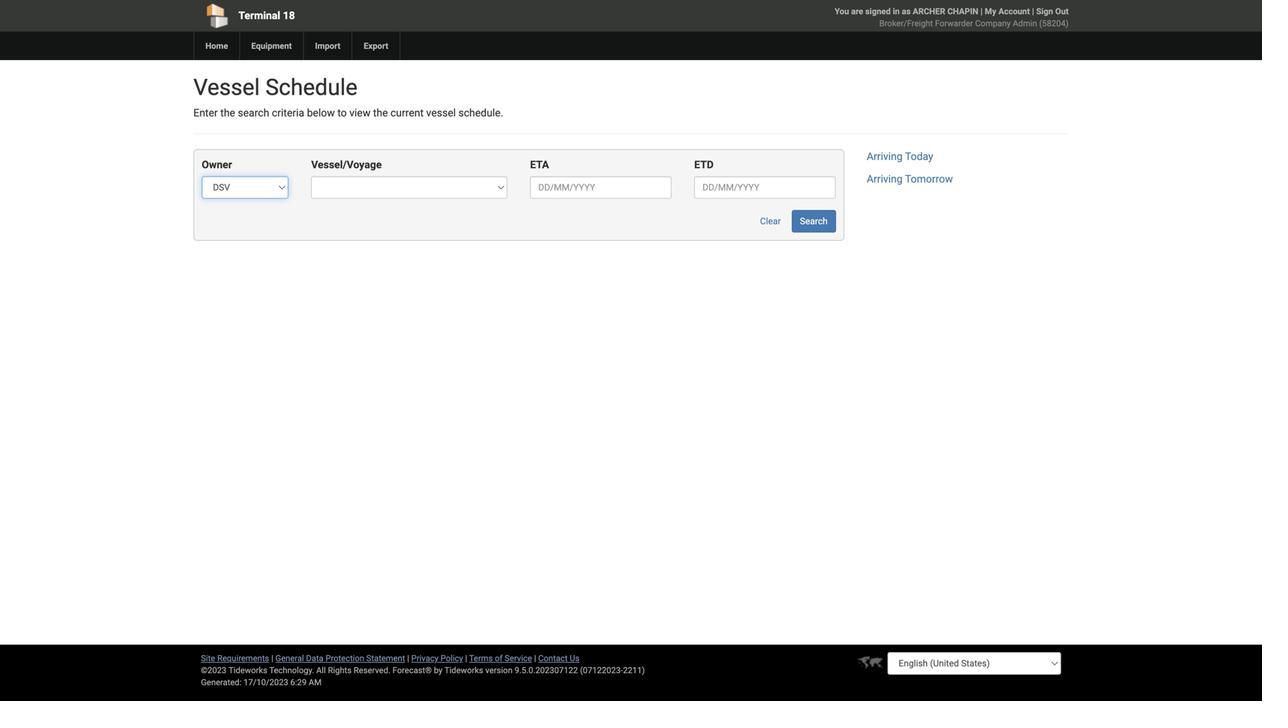 Task type: vqa. For each thing, say whether or not it's contained in the screenshot.
The Empty
no



Task type: locate. For each thing, give the bounding box(es) containing it.
import
[[315, 41, 341, 51]]

vessel/voyage
[[311, 158, 382, 171]]

0 horizontal spatial the
[[220, 107, 235, 119]]

arriving tomorrow
[[867, 173, 953, 185]]

arriving up arriving tomorrow link
[[867, 150, 903, 163]]

equipment link
[[239, 32, 303, 60]]

etd
[[695, 158, 714, 171]]

reserved.
[[354, 665, 391, 675]]

ETD text field
[[695, 176, 836, 199]]

to
[[338, 107, 347, 119]]

search button
[[792, 210, 836, 233]]

chapin
[[948, 6, 979, 16]]

(07122023-
[[580, 665, 623, 675]]

arriving today
[[867, 150, 934, 163]]

1 vertical spatial arriving
[[867, 173, 903, 185]]

arriving down the arriving today
[[867, 173, 903, 185]]

of
[[495, 653, 503, 663]]

service
[[505, 653, 532, 663]]

privacy
[[411, 653, 439, 663]]

1 arriving from the top
[[867, 150, 903, 163]]

2 arriving from the top
[[867, 173, 903, 185]]

equipment
[[251, 41, 292, 51]]

9.5.0.202307122
[[515, 665, 578, 675]]

0 vertical spatial arriving
[[867, 150, 903, 163]]

site requirements link
[[201, 653, 269, 663]]

broker/freight
[[880, 18, 933, 28]]

| left sign at the top right of page
[[1032, 6, 1035, 16]]

2211)
[[623, 665, 645, 675]]

2 the from the left
[[373, 107, 388, 119]]

by
[[434, 665, 443, 675]]

you
[[835, 6, 849, 16]]

the right "view" on the top left
[[373, 107, 388, 119]]

sign out link
[[1037, 6, 1069, 16]]

my
[[985, 6, 997, 16]]

export link
[[352, 32, 400, 60]]

import link
[[303, 32, 352, 60]]

(58204)
[[1040, 18, 1069, 28]]

terminal 18
[[239, 9, 295, 22]]

| left my
[[981, 6, 983, 16]]

tideworks
[[445, 665, 483, 675]]

1 horizontal spatial the
[[373, 107, 388, 119]]

|
[[981, 6, 983, 16], [1032, 6, 1035, 16], [271, 653, 273, 663], [407, 653, 409, 663], [465, 653, 467, 663], [534, 653, 536, 663]]

6:29
[[290, 677, 307, 687]]

home
[[206, 41, 228, 51]]

the right 'enter'
[[220, 107, 235, 119]]

the
[[220, 107, 235, 119], [373, 107, 388, 119]]

arriving
[[867, 150, 903, 163], [867, 173, 903, 185]]

out
[[1056, 6, 1069, 16]]

account
[[999, 6, 1030, 16]]

arriving for arriving today
[[867, 150, 903, 163]]

data
[[306, 653, 324, 663]]

statement
[[367, 653, 405, 663]]

terms
[[469, 653, 493, 663]]

company
[[976, 18, 1011, 28]]

requirements
[[217, 653, 269, 663]]

arriving tomorrow link
[[867, 173, 953, 185]]

terminal
[[239, 9, 280, 22]]



Task type: describe. For each thing, give the bounding box(es) containing it.
export
[[364, 41, 388, 51]]

protection
[[326, 653, 364, 663]]

| left general
[[271, 653, 273, 663]]

current
[[391, 107, 424, 119]]

| up tideworks
[[465, 653, 467, 663]]

general data protection statement link
[[275, 653, 405, 663]]

sign
[[1037, 6, 1054, 16]]

vessel schedule enter the search criteria below to view the current vessel schedule.
[[194, 74, 504, 119]]

home link
[[194, 32, 239, 60]]

you are signed in as archer chapin | my account | sign out broker/freight forwarder company admin (58204)
[[835, 6, 1069, 28]]

©2023 tideworks
[[201, 665, 267, 675]]

as
[[902, 6, 911, 16]]

terminal 18 link
[[194, 0, 545, 32]]

arriving today link
[[867, 150, 934, 163]]

view
[[350, 107, 371, 119]]

privacy policy link
[[411, 653, 463, 663]]

enter
[[194, 107, 218, 119]]

schedule.
[[459, 107, 504, 119]]

17/10/2023
[[244, 677, 288, 687]]

tomorrow
[[905, 173, 953, 185]]

owner
[[202, 158, 232, 171]]

generated:
[[201, 677, 242, 687]]

my account link
[[985, 6, 1030, 16]]

| up the 9.5.0.202307122
[[534, 653, 536, 663]]

version
[[486, 665, 513, 675]]

all
[[316, 665, 326, 675]]

18
[[283, 9, 295, 22]]

below
[[307, 107, 335, 119]]

us
[[570, 653, 580, 663]]

contact
[[538, 653, 568, 663]]

forwarder
[[935, 18, 973, 28]]

eta
[[530, 158, 549, 171]]

clear
[[760, 216, 781, 227]]

arriving for arriving tomorrow
[[867, 173, 903, 185]]

vessel
[[194, 74, 260, 101]]

clear button
[[752, 210, 789, 233]]

today
[[905, 150, 934, 163]]

forecast®
[[393, 665, 432, 675]]

archer
[[913, 6, 946, 16]]

in
[[893, 6, 900, 16]]

rights
[[328, 665, 352, 675]]

terms of service link
[[469, 653, 532, 663]]

are
[[852, 6, 864, 16]]

general
[[275, 653, 304, 663]]

search
[[800, 216, 828, 227]]

1 the from the left
[[220, 107, 235, 119]]

| up forecast®
[[407, 653, 409, 663]]

signed
[[866, 6, 891, 16]]

site requirements | general data protection statement | privacy policy | terms of service | contact us ©2023 tideworks technology. all rights reserved. forecast® by tideworks version 9.5.0.202307122 (07122023-2211) generated: 17/10/2023 6:29 am
[[201, 653, 645, 687]]

site
[[201, 653, 215, 663]]

technology.
[[269, 665, 314, 675]]

criteria
[[272, 107, 304, 119]]

schedule
[[266, 74, 358, 101]]

contact us link
[[538, 653, 580, 663]]

ETA text field
[[530, 176, 672, 199]]

search
[[238, 107, 269, 119]]

policy
[[441, 653, 463, 663]]

am
[[309, 677, 322, 687]]

vessel
[[426, 107, 456, 119]]

admin
[[1013, 18, 1038, 28]]



